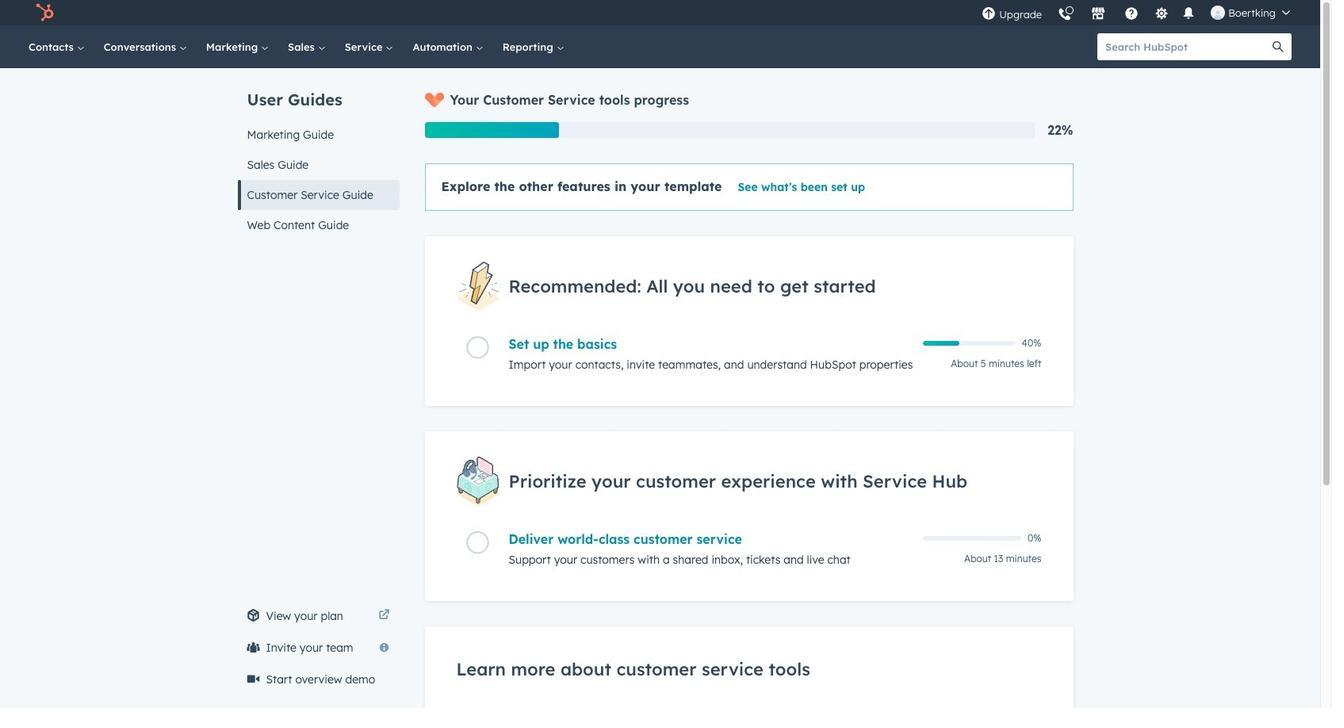 Task type: vqa. For each thing, say whether or not it's contained in the screenshot.
the "Press to sort." element
no



Task type: describe. For each thing, give the bounding box(es) containing it.
link opens in a new window image
[[379, 610, 390, 622]]

user guides element
[[237, 68, 399, 240]]

link opens in a new window image
[[379, 607, 390, 626]]

bob king image
[[1211, 6, 1225, 20]]



Task type: locate. For each thing, give the bounding box(es) containing it.
[object object] complete progress bar
[[922, 341, 960, 346]]

menu
[[974, 0, 1301, 25]]

Search HubSpot search field
[[1097, 33, 1265, 60]]

progress bar
[[425, 122, 559, 138]]

marketplaces image
[[1091, 7, 1105, 21]]



